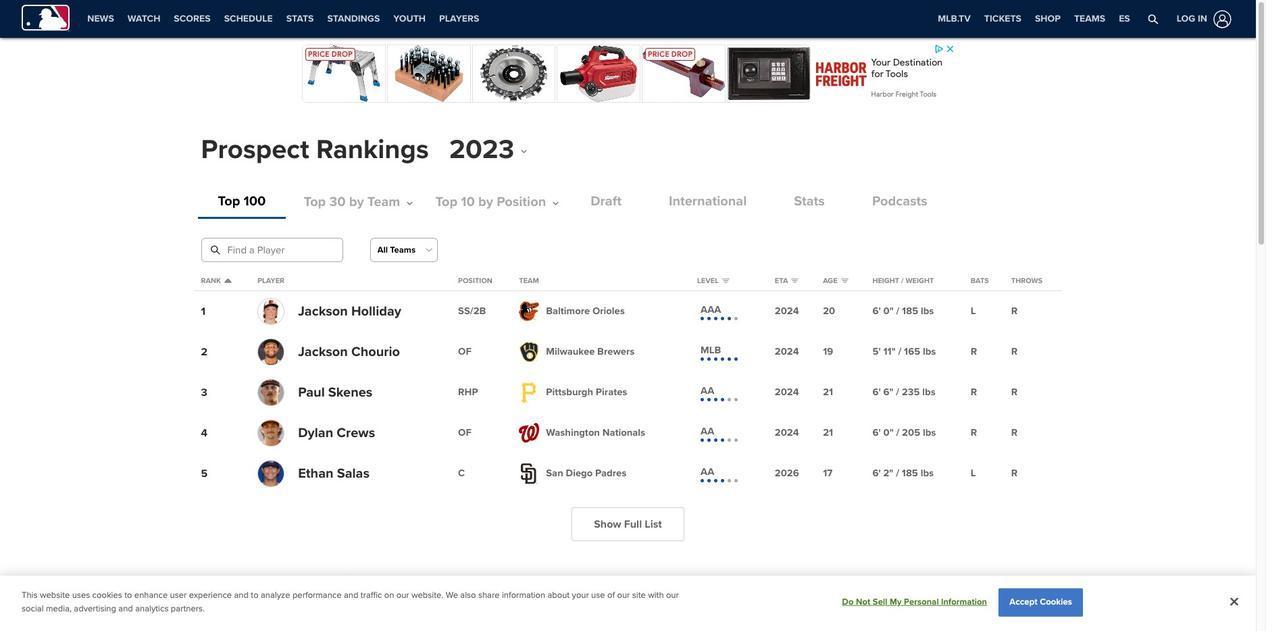 Task type: vqa. For each thing, say whether or not it's contained in the screenshot.


Task type: describe. For each thing, give the bounding box(es) containing it.
1 horizontal spatial team
[[519, 276, 539, 285]]

2 to from the left
[[251, 590, 259, 601]]

prospect headlines
[[208, 571, 386, 596]]

age
[[823, 276, 838, 285]]

top 10 by position
[[435, 194, 546, 210]]

bats
[[971, 276, 989, 285]]

level button
[[697, 276, 730, 286]]

padres
[[595, 467, 627, 479]]

traffic
[[361, 590, 382, 601]]

/ for jackson holliday
[[896, 305, 900, 317]]

lbs for paul skenes
[[923, 386, 936, 398]]

baltimore orioles logo image
[[519, 302, 539, 321]]

do not sell my personal information
[[842, 596, 987, 607]]

2 horizontal spatial and
[[344, 590, 358, 601]]

san
[[546, 467, 563, 479]]

skenes
[[328, 384, 373, 400]]

5
[[201, 467, 208, 480]]

l for ethan salas
[[971, 467, 976, 479]]

height / weight
[[873, 276, 934, 285]]

experience
[[189, 590, 232, 601]]

washington nationals
[[546, 427, 645, 439]]

2 secondary navigation element from the left
[[486, 0, 600, 38]]

washington nationals logo image
[[519, 423, 539, 443]]

list
[[645, 517, 662, 531]]

/ for jackson chourio
[[898, 346, 902, 358]]

performance
[[293, 590, 342, 601]]

players
[[439, 13, 479, 24]]

185 for ethan salas
[[902, 467, 918, 479]]

shop
[[1035, 13, 1061, 24]]

/ for paul skenes
[[896, 386, 900, 398]]

draft button
[[591, 193, 622, 209]]

top for top 30 by team
[[304, 194, 326, 210]]

of
[[608, 590, 615, 601]]

share
[[478, 590, 500, 601]]

2023
[[449, 133, 514, 166]]

235
[[902, 386, 920, 398]]

lbs for ethan salas
[[921, 467, 934, 479]]

tertiary navigation element
[[931, 0, 1137, 38]]

teams
[[1074, 13, 1106, 24]]

/ for dylan crews
[[896, 427, 900, 439]]

mlb
[[701, 344, 721, 356]]

photo headshot of ethan salas image
[[258, 454, 284, 493]]

Prospect Search text field
[[227, 239, 319, 262]]

photo headshot of paul skenes image
[[258, 373, 284, 412]]

paul
[[298, 384, 325, 400]]

prospect rankings
[[201, 133, 429, 166]]

stats link
[[280, 0, 321, 38]]

media,
[[46, 603, 72, 614]]

of for dylan crews
[[458, 427, 472, 439]]

eta button
[[775, 276, 799, 286]]

jackson holliday
[[298, 303, 401, 319]]

schedule
[[224, 13, 273, 24]]

also
[[460, 590, 476, 601]]

tickets
[[984, 13, 1022, 24]]

1 to from the left
[[124, 590, 132, 601]]

level
[[697, 276, 719, 285]]

milwaukee brewers
[[546, 346, 635, 358]]

2024 for crews
[[775, 427, 799, 439]]

eta
[[775, 276, 788, 285]]

of for jackson chourio
[[458, 346, 472, 358]]

log in
[[1177, 13, 1208, 24]]

/ right height
[[901, 276, 904, 285]]

ethan salas
[[298, 465, 370, 481]]

6' for ethan salas
[[873, 467, 881, 479]]

11"
[[884, 346, 896, 358]]

0" for jackson holliday
[[884, 305, 894, 317]]

2"
[[884, 467, 894, 479]]

top for top 10 by position
[[435, 194, 458, 210]]

prospect for prospect headlines
[[208, 571, 289, 596]]

1
[[201, 304, 205, 318]]

21 for crews
[[823, 427, 833, 439]]

crews
[[337, 425, 375, 441]]

sell
[[873, 596, 888, 607]]

analyze
[[261, 590, 290, 601]]

by for 10
[[478, 194, 493, 210]]

caret down image
[[423, 248, 434, 252]]

news
[[87, 13, 114, 24]]

dylan crews
[[298, 425, 375, 441]]

photo headshot of jackson chourio image
[[258, 332, 284, 371]]

2 our from the left
[[617, 590, 630, 601]]

uses
[[72, 590, 90, 601]]

scores
[[174, 13, 211, 24]]

30
[[329, 194, 346, 210]]

arrow up image
[[224, 277, 232, 284]]

filter image for level
[[722, 277, 730, 284]]

show
[[594, 517, 621, 531]]

205
[[902, 427, 920, 439]]

do not sell my personal information button
[[842, 589, 987, 616]]

this website uses cookies to enhance user experience and to analyze performance and traffic on our website. we also share information about your use of our site with our social media, advertising and analytics partners.
[[22, 590, 679, 614]]

log
[[1177, 13, 1196, 24]]

weight
[[906, 276, 934, 285]]

185 for jackson holliday
[[902, 305, 918, 317]]

6' for dylan crews
[[873, 427, 881, 439]]

about
[[548, 590, 570, 601]]

1 horizontal spatial and
[[234, 590, 249, 601]]

/ for ethan salas
[[896, 467, 899, 479]]

mlb.tv
[[938, 13, 971, 24]]

on
[[384, 590, 394, 601]]

photo headshot of jackson holliday image
[[258, 298, 284, 324]]

top for top 100
[[218, 193, 240, 209]]

165
[[904, 346, 921, 358]]

podcasts
[[872, 193, 928, 209]]

watch
[[128, 13, 160, 24]]

podcasts button
[[872, 193, 928, 209]]

2
[[201, 345, 208, 358]]

1 horizontal spatial position
[[497, 194, 546, 210]]

top 100
[[218, 193, 266, 209]]

news link
[[81, 0, 121, 38]]

top 30 by team
[[304, 194, 400, 210]]

10
[[461, 194, 475, 210]]

c
[[458, 467, 465, 479]]

social
[[22, 603, 44, 614]]

not
[[856, 596, 871, 607]]



Task type: locate. For each thing, give the bounding box(es) containing it.
advertising
[[74, 603, 116, 614]]

our right with
[[666, 590, 679, 601]]

6' left 6"
[[873, 386, 881, 398]]

major league baseball image
[[22, 4, 70, 31]]

0 horizontal spatial top
[[218, 193, 240, 209]]

of up c
[[458, 427, 472, 439]]

2 of from the top
[[458, 427, 472, 439]]

we
[[446, 590, 458, 601]]

website
[[40, 590, 70, 601]]

jackson for jackson chourio
[[298, 344, 348, 360]]

enhance
[[134, 590, 168, 601]]

es
[[1119, 13, 1130, 24]]

user
[[170, 590, 187, 601]]

1 0" from the top
[[884, 305, 894, 317]]

ethan
[[298, 465, 334, 481]]

youth link
[[387, 0, 432, 38]]

top 100 button
[[218, 193, 266, 209]]

0" left 205
[[884, 427, 894, 439]]

0 vertical spatial stats
[[286, 13, 314, 24]]

1 vertical spatial of
[[458, 427, 472, 439]]

0" for dylan crews
[[884, 427, 894, 439]]

1 of from the top
[[458, 346, 472, 358]]

6' left 205
[[873, 427, 881, 439]]

0 horizontal spatial team
[[367, 194, 400, 210]]

standings
[[327, 13, 380, 24]]

lbs right 205
[[923, 427, 936, 439]]

of
[[458, 346, 472, 358], [458, 427, 472, 439]]

3
[[201, 386, 207, 399]]

throws
[[1011, 276, 1043, 285]]

holliday
[[351, 303, 401, 319]]

1 aa from the top
[[701, 384, 714, 397]]

of up rhp
[[458, 346, 472, 358]]

brewers
[[597, 346, 635, 358]]

accept cookies button
[[999, 588, 1083, 616]]

site
[[632, 590, 646, 601]]

filter image for age
[[841, 277, 848, 284]]

2 aa from the top
[[701, 425, 714, 437]]

1 horizontal spatial stats
[[794, 193, 825, 209]]

6' 0" / 205 lbs
[[873, 427, 936, 439]]

nationals
[[603, 427, 645, 439]]

aa for dylan crews
[[701, 425, 714, 437]]

2 2024 from the top
[[775, 346, 799, 358]]

1 horizontal spatial by
[[478, 194, 493, 210]]

3 6' from the top
[[873, 427, 881, 439]]

1 horizontal spatial top
[[304, 194, 326, 210]]

0 horizontal spatial stats
[[286, 13, 314, 24]]

3 aa from the top
[[701, 466, 714, 478]]

1 vertical spatial aa
[[701, 425, 714, 437]]

photo headshot of dylan crews image
[[258, 414, 284, 452]]

lbs right 165
[[923, 346, 936, 358]]

2 l from the top
[[971, 467, 976, 479]]

show full list button
[[572, 507, 684, 541]]

personal
[[904, 596, 939, 607]]

6' for paul skenes
[[873, 386, 881, 398]]

5'
[[873, 346, 881, 358]]

2026
[[775, 467, 799, 479]]

to right 'cookies'
[[124, 590, 132, 601]]

0 vertical spatial 185
[[902, 305, 918, 317]]

advertisement region
[[300, 43, 956, 104]]

website.
[[412, 590, 444, 601]]

/ down "height / weight"
[[896, 305, 900, 317]]

accept
[[1010, 596, 1038, 607]]

1 jackson from the top
[[298, 303, 348, 319]]

l
[[971, 305, 976, 317], [971, 467, 976, 479]]

1 our from the left
[[397, 590, 409, 601]]

2 vertical spatial aa
[[701, 466, 714, 478]]

and left traffic
[[344, 590, 358, 601]]

secondary navigation element containing news
[[81, 0, 486, 38]]

ss/2b
[[458, 305, 486, 317]]

filter image right the age
[[841, 277, 848, 284]]

19
[[823, 346, 833, 358]]

/ right 2"
[[896, 467, 899, 479]]

0 vertical spatial position
[[497, 194, 546, 210]]

watch link
[[121, 0, 167, 38]]

2 21 from the top
[[823, 427, 833, 439]]

full
[[624, 517, 642, 531]]

top left 30
[[304, 194, 326, 210]]

prospect
[[201, 133, 309, 166], [208, 571, 289, 596]]

0" down height
[[884, 305, 894, 317]]

rank button
[[201, 276, 232, 286]]

lbs for dylan crews
[[923, 427, 936, 439]]

0 horizontal spatial and
[[118, 603, 133, 614]]

1 vertical spatial 185
[[902, 467, 918, 479]]

by for 30
[[349, 194, 364, 210]]

1 vertical spatial team
[[519, 276, 539, 285]]

3 2024 from the top
[[775, 386, 799, 398]]

/
[[901, 276, 904, 285], [896, 305, 900, 317], [898, 346, 902, 358], [896, 386, 900, 398], [896, 427, 900, 439], [896, 467, 899, 479]]

paul skenes
[[298, 384, 373, 400]]

san diego padres
[[546, 467, 627, 479]]

stats button
[[794, 193, 825, 209]]

dylan
[[298, 425, 333, 441]]

lbs right 235
[[923, 386, 936, 398]]

1 by from the left
[[349, 194, 364, 210]]

0 vertical spatial 21
[[823, 386, 833, 398]]

our right of
[[617, 590, 630, 601]]

accept cookies
[[1010, 596, 1073, 607]]

filter image inside the age button
[[841, 277, 848, 284]]

information
[[502, 590, 545, 601]]

team up baltimore orioles logo
[[519, 276, 539, 285]]

top left 100
[[218, 193, 240, 209]]

orioles
[[593, 305, 625, 317]]

and right experience
[[234, 590, 249, 601]]

0 vertical spatial 0"
[[884, 305, 894, 317]]

1 horizontal spatial our
[[617, 590, 630, 601]]

0 vertical spatial prospect
[[201, 133, 309, 166]]

r
[[1011, 305, 1018, 317], [971, 346, 977, 358], [1011, 346, 1018, 358], [971, 386, 977, 398], [1011, 386, 1018, 398], [971, 427, 977, 439], [1011, 427, 1018, 439], [1011, 467, 1018, 479]]

/ right 11" at right
[[898, 346, 902, 358]]

6' left 2"
[[873, 467, 881, 479]]

your
[[572, 590, 589, 601]]

aa for paul skenes
[[701, 384, 714, 397]]

pirates
[[596, 386, 627, 398]]

2024 for chourio
[[775, 346, 799, 358]]

2024 for skenes
[[775, 386, 799, 398]]

/ right 6"
[[896, 386, 900, 398]]

our right on
[[397, 590, 409, 601]]

1 vertical spatial l
[[971, 467, 976, 479]]

0 horizontal spatial filter image
[[722, 277, 730, 284]]

filter image inside level button
[[722, 277, 730, 284]]

secondary navigation element
[[81, 0, 486, 38], [486, 0, 600, 38]]

milwaukee brewers logo image
[[519, 342, 539, 362]]

1 filter image from the left
[[722, 277, 730, 284]]

3 our from the left
[[666, 590, 679, 601]]

rank
[[201, 276, 221, 285]]

21
[[823, 386, 833, 398], [823, 427, 833, 439]]

position up ss/2b
[[458, 276, 493, 285]]

baltimore orioles
[[546, 305, 625, 317]]

prospect for prospect rankings
[[201, 133, 309, 166]]

and down 'cookies'
[[118, 603, 133, 614]]

2 0" from the top
[[884, 427, 894, 439]]

rankings
[[316, 133, 429, 166]]

4 6' from the top
[[873, 467, 881, 479]]

jackson chourio
[[298, 344, 400, 360]]

youth
[[393, 13, 426, 24]]

baltimore
[[546, 305, 590, 317]]

1 horizontal spatial to
[[251, 590, 259, 601]]

0 vertical spatial aa
[[701, 384, 714, 397]]

top navigation menu bar
[[0, 0, 1256, 38]]

team right 30
[[367, 194, 400, 210]]

21 down '19'
[[823, 386, 833, 398]]

1 vertical spatial position
[[458, 276, 493, 285]]

2 by from the left
[[478, 194, 493, 210]]

my
[[890, 596, 902, 607]]

0 horizontal spatial by
[[349, 194, 364, 210]]

jackson up jackson chourio
[[298, 303, 348, 319]]

analytics
[[135, 603, 169, 614]]

1 horizontal spatial filter image
[[841, 277, 848, 284]]

0 vertical spatial jackson
[[298, 303, 348, 319]]

lbs right 2"
[[921, 467, 934, 479]]

1 secondary navigation element from the left
[[81, 0, 486, 38]]

2 horizontal spatial our
[[666, 590, 679, 601]]

21 up '17'
[[823, 427, 833, 439]]

1 vertical spatial jackson
[[298, 344, 348, 360]]

this
[[22, 590, 38, 601]]

position right the 10
[[497, 194, 546, 210]]

salas
[[337, 465, 370, 481]]

do
[[842, 596, 854, 607]]

information
[[941, 596, 987, 607]]

by right the 10
[[478, 194, 493, 210]]

2 horizontal spatial top
[[435, 194, 458, 210]]

jackson up paul
[[298, 344, 348, 360]]

lbs for jackson holliday
[[921, 305, 934, 317]]

6' 2" / 185 lbs
[[873, 467, 934, 479]]

20
[[823, 305, 835, 317]]

l for jackson holliday
[[971, 305, 976, 317]]

2024 for holliday
[[775, 305, 799, 317]]

185 right 2"
[[902, 467, 918, 479]]

1 vertical spatial stats
[[794, 193, 825, 209]]

1 6' from the top
[[873, 305, 881, 317]]

stats
[[286, 13, 314, 24], [794, 193, 825, 209]]

6' down height
[[873, 305, 881, 317]]

search image
[[210, 245, 221, 255]]

in
[[1198, 13, 1208, 24]]

filter image
[[792, 277, 799, 284]]

1 vertical spatial 21
[[823, 427, 833, 439]]

filter image right level
[[722, 277, 730, 284]]

height
[[873, 276, 900, 285]]

4 2024 from the top
[[775, 427, 799, 439]]

schedule link
[[217, 0, 280, 38]]

privacy alert dialog
[[0, 576, 1256, 631]]

teams link
[[1068, 0, 1112, 38]]

0 horizontal spatial position
[[458, 276, 493, 285]]

milwaukee
[[546, 346, 595, 358]]

/ left 205
[[896, 427, 900, 439]]

washington
[[546, 427, 600, 439]]

1 21 from the top
[[823, 386, 833, 398]]

san diego padres logo image
[[519, 463, 539, 484]]

17
[[823, 467, 833, 479]]

6' 6" / 235 lbs
[[873, 386, 936, 398]]

0 vertical spatial of
[[458, 346, 472, 358]]

0"
[[884, 305, 894, 317], [884, 427, 894, 439]]

0 horizontal spatial our
[[397, 590, 409, 601]]

pittsburgh pirates logo image
[[519, 382, 539, 402]]

185 down "height / weight"
[[902, 305, 918, 317]]

standings link
[[321, 0, 387, 38]]

1 2024 from the top
[[775, 305, 799, 317]]

lbs for jackson chourio
[[923, 346, 936, 358]]

jackson for jackson holliday
[[298, 303, 348, 319]]

1 l from the top
[[971, 305, 976, 317]]

0 horizontal spatial to
[[124, 590, 132, 601]]

lbs down weight on the right of the page
[[921, 305, 934, 317]]

player
[[258, 276, 285, 285]]

2 6' from the top
[[873, 386, 881, 398]]

6' for jackson holliday
[[873, 305, 881, 317]]

5' 11" / 165 lbs
[[873, 346, 936, 358]]

to left analyze
[[251, 590, 259, 601]]

stats inside top navigation "menu bar"
[[286, 13, 314, 24]]

with
[[648, 590, 664, 601]]

filter image
[[722, 277, 730, 284], [841, 277, 848, 284]]

top left the 10
[[435, 194, 458, 210]]

1 vertical spatial prospect
[[208, 571, 289, 596]]

21 for skenes
[[823, 386, 833, 398]]

aa for ethan salas
[[701, 466, 714, 478]]

2 filter image from the left
[[841, 277, 848, 284]]

0 vertical spatial team
[[367, 194, 400, 210]]

our
[[397, 590, 409, 601], [617, 590, 630, 601], [666, 590, 679, 601]]

use
[[591, 590, 605, 601]]

0 vertical spatial l
[[971, 305, 976, 317]]

by right 30
[[349, 194, 364, 210]]

shop link
[[1028, 0, 1068, 38]]

2 jackson from the top
[[298, 344, 348, 360]]

log in button
[[1161, 7, 1235, 31]]

1 vertical spatial 0"
[[884, 427, 894, 439]]



